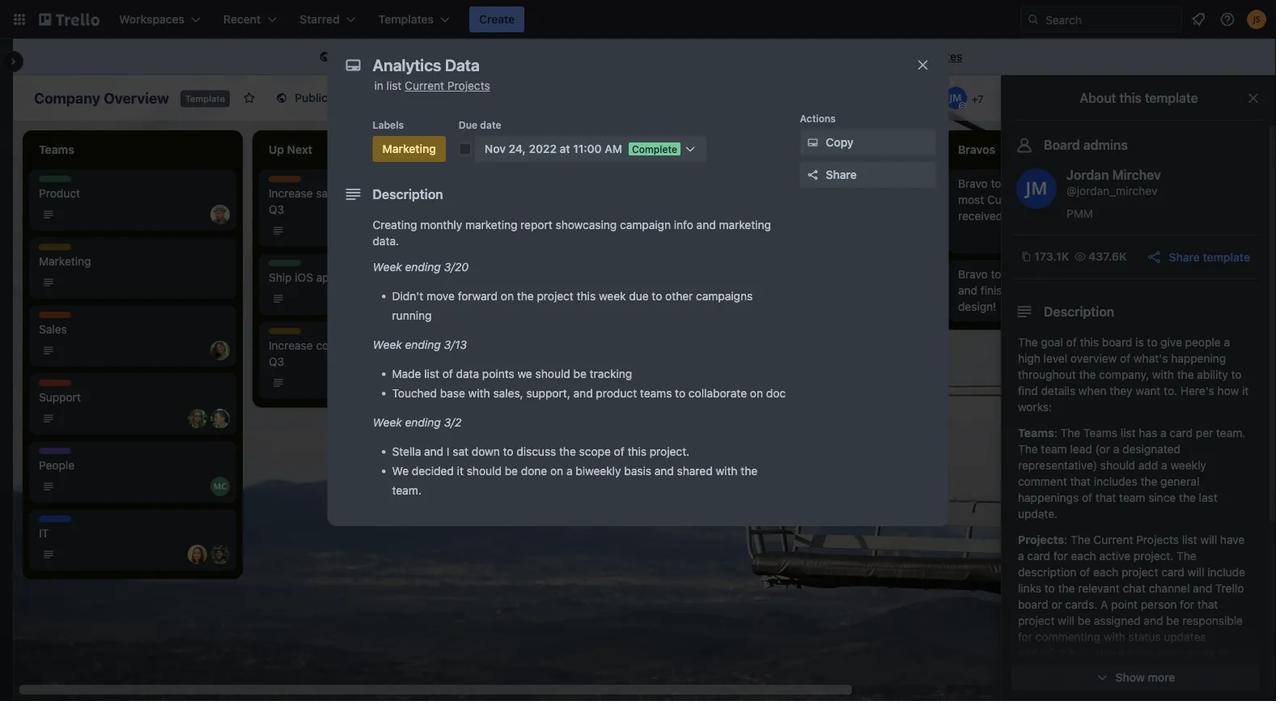 Task type: locate. For each thing, give the bounding box(es) containing it.
board for board
[[368, 91, 400, 104]]

1 horizontal spatial sm image
[[805, 134, 821, 151]]

per
[[1197, 426, 1214, 440]]

0 horizontal spatial team.
[[392, 484, 422, 497]]

2 vertical spatial card
[[1162, 566, 1185, 579]]

0 horizontal spatial marketing
[[466, 218, 518, 232]]

of up see in the right bottom of the page
[[1132, 679, 1142, 692]]

oct left 17,
[[518, 277, 535, 288]]

for inside bravo to tom for answering the most customer support emails ever received in one day!
[[1030, 177, 1045, 190]]

didn't move forward on the project this week due to other campaigns running
[[392, 289, 753, 322]]

find
[[1019, 384, 1039, 398]]

this
[[1120, 90, 1142, 106], [577, 289, 596, 303], [1081, 336, 1100, 349], [628, 445, 647, 458]]

2 ending from the top
[[405, 338, 441, 351]]

color: yellow, title: "marketing" element down product product
[[39, 244, 86, 256]]

2 increase from the top
[[269, 339, 313, 352]]

it down sat
[[457, 464, 464, 478]]

0 vertical spatial when
[[1079, 384, 1107, 398]]

anyone
[[484, 50, 521, 63]]

1 vertical spatial bravo
[[959, 268, 988, 281]]

marketing inside marketing increase conversion rate by 20% by q3
[[269, 329, 316, 340]]

1 mar from the top
[[748, 209, 766, 220]]

on inside didn't move forward on the project this week due to other campaigns running
[[501, 289, 514, 303]]

1 vertical spatial board
[[1044, 137, 1081, 153]]

sales for sales
[[39, 313, 64, 324]]

11:00
[[573, 142, 602, 155]]

support inside bravo to tom for answering the most customer support emails ever received in one day!
[[1042, 193, 1084, 206]]

on inside made list of data points we should be tracking touched base with sales, support, and product teams to collaborate on doc
[[750, 387, 764, 400]]

3 week from the top
[[373, 416, 402, 429]]

week left the due
[[599, 289, 626, 303]]

chris temperson (christemperson) image
[[903, 87, 925, 109], [900, 205, 920, 224]]

a
[[1101, 598, 1109, 611]]

of right scope
[[614, 445, 625, 458]]

be left tracking
[[574, 367, 587, 381]]

2 horizontal spatial is
[[1136, 336, 1145, 349]]

with down assigned
[[1104, 630, 1126, 644]]

1 vertical spatial ending
[[405, 338, 441, 351]]

it
[[39, 517, 48, 528], [39, 527, 49, 540]]

0 horizontal spatial in
[[374, 79, 384, 92]]

to right teams
[[675, 387, 686, 400]]

week inside didn't move forward on the project this week due to other campaigns running
[[599, 289, 626, 303]]

bravo to tom for answering the most customer support emails ever received in one day!
[[959, 177, 1146, 223]]

marketing
[[383, 142, 436, 155], [39, 245, 86, 256], [39, 255, 91, 268], [269, 329, 316, 340]]

be inside made list of data points we should be tracking touched base with sales, support, and product teams to collaborate on doc
[[574, 367, 587, 381]]

a up description
[[1019, 549, 1025, 563]]

2 horizontal spatial projects
[[1137, 533, 1180, 547]]

1 horizontal spatial chris temperson (christemperson) image
[[670, 205, 690, 224]]

will
[[1201, 533, 1218, 547], [1188, 566, 1205, 579], [1058, 614, 1075, 628], [1074, 695, 1091, 701]]

that inside : the current projects list will have a card for each active project. the description of each project card will include links to the relevant chat channel and trello board or cards. a point person for that project will be assigned and be responsible for commenting with status updates periodically -- about once every week or two. if the project is blocked, they just won't comment. the magic of the card aging power-up will help us see when th
[[1198, 598, 1219, 611]]

by right 20%
[[443, 339, 455, 352]]

1 vertical spatial color: orange, title: "sales" element
[[39, 312, 71, 324]]

give
[[1161, 336, 1183, 349]]

sales inside sales sales
[[39, 313, 64, 324]]

2022 for 17,
[[552, 277, 576, 288]]

0 horizontal spatial board
[[368, 91, 400, 104]]

they
[[1110, 384, 1133, 398], [1173, 663, 1196, 676]]

20,
[[768, 209, 783, 220]]

1 horizontal spatial that
[[1096, 491, 1117, 504]]

to up finishing
[[992, 268, 1002, 281]]

0 vertical spatial bravo
[[959, 177, 988, 190]]

1 horizontal spatial color: orange, title: "sales" element
[[269, 176, 301, 188]]

marketing down 'labels'
[[383, 142, 436, 155]]

each
[[1072, 549, 1097, 563], [1094, 566, 1119, 579]]

of up the company,
[[1121, 352, 1131, 365]]

of inside stella and i sat down to discuss the scope of this project. we decided it should be done on a biweekly basis and shared with the team.
[[614, 445, 625, 458]]

to inside stella and i sat down to discuss the scope of this project. we decided it should be done on a biweekly basis and shared with the team.
[[503, 445, 514, 458]]

1 horizontal spatial week
[[1189, 647, 1216, 660]]

2 week from the top
[[373, 338, 402, 351]]

1 vertical spatial current
[[1094, 533, 1134, 547]]

people
[[1186, 336, 1222, 349]]

marketing link
[[39, 253, 227, 270]]

what's
[[1134, 352, 1169, 365]]

marques closter (marquescloster) image
[[211, 477, 230, 496]]

week
[[373, 260, 402, 274], [373, 338, 402, 351], [373, 416, 402, 429]]

sales for increase
[[269, 177, 294, 188]]

1 vertical spatial lead
[[1071, 442, 1093, 456]]

2 horizontal spatial template
[[1204, 250, 1251, 264]]

0 horizontal spatial :
[[1055, 426, 1058, 440]]

on right done on the bottom left of the page
[[551, 464, 564, 478]]

0 vertical spatial lead
[[1117, 268, 1139, 281]]

stella
[[392, 445, 421, 458]]

color: yellow, title: "marketing" element for increase
[[269, 328, 316, 340]]

1 vertical spatial when
[[1156, 695, 1184, 701]]

1 horizontal spatial in
[[434, 187, 443, 200]]

nov
[[485, 142, 506, 155]]

projects down this is a public template for anyone on the internet to copy.
[[448, 79, 490, 92]]

a left public
[[373, 50, 379, 63]]

to right the down
[[503, 445, 514, 458]]

2 q3 from the top
[[269, 355, 284, 368]]

mirchev
[[1113, 167, 1162, 183]]

see
[[1134, 695, 1153, 701]]

and
[[697, 218, 716, 232], [959, 284, 978, 297], [574, 387, 593, 400], [424, 445, 444, 458], [655, 464, 674, 478], [1194, 582, 1213, 595], [1144, 614, 1164, 628]]

2022 for 20,
[[786, 209, 809, 220]]

forward
[[458, 289, 498, 303]]

ending for 3/2
[[405, 416, 441, 429]]

teams
[[1019, 426, 1055, 440], [1084, 426, 1118, 440]]

aging
[[1193, 679, 1223, 692]]

1 increase from the top
[[269, 187, 313, 200]]

at
[[560, 142, 570, 155]]

a right (or
[[1114, 442, 1120, 456]]

product inside product product
[[39, 177, 76, 188]]

0 vertical spatial john opherson (johnopherson) image
[[924, 87, 947, 109]]

list
[[387, 79, 402, 92], [424, 367, 440, 381], [1121, 426, 1136, 440], [1183, 533, 1198, 547]]

0 horizontal spatial project.
[[650, 445, 690, 458]]

increase left conversion
[[269, 339, 313, 352]]

increase inside marketing increase conversion rate by 20% by q3
[[269, 339, 313, 352]]

0 horizontal spatial projects
[[448, 79, 490, 92]]

marketing right beth orthman (bethorthman) icon
[[466, 218, 518, 232]]

with inside the goal of this board is to give people a high level overview of what's happening throughout the company, with the ability to find details when they want to. here's how it works:
[[1153, 368, 1175, 381]]

sales inside sales increase sales revenue by 30% in q3
[[269, 177, 294, 188]]

trello
[[1216, 582, 1245, 595]]

with right shared
[[716, 464, 738, 478]]

person
[[1141, 598, 1178, 611]]

bravo inside bravo to lauren for taking the lead and finishing the new landing page design!
[[959, 268, 988, 281]]

0 horizontal spatial that
[[1071, 475, 1091, 488]]

0 vertical spatial week
[[599, 289, 626, 303]]

1 horizontal spatial color: yellow, title: "marketing" element
[[269, 328, 316, 340]]

card
[[1165, 679, 1190, 692]]

1 horizontal spatial john opherson (johnopherson) image
[[924, 87, 947, 109]]

2 - from the left
[[1087, 647, 1092, 660]]

support inside support support
[[39, 381, 77, 392]]

when
[[1079, 384, 1107, 398], [1156, 695, 1184, 701]]

list inside made list of data points we should be tracking touched base with sales, support, and product teams to collaborate on doc
[[424, 367, 440, 381]]

redesign
[[774, 187, 822, 200]]

ending
[[405, 260, 441, 274], [405, 338, 441, 351], [405, 416, 441, 429]]

project. inside stella and i sat down to discuss the scope of this project. we decided it should be done on a biweekly basis and shared with the team.
[[650, 445, 690, 458]]

project inside didn't move forward on the project this week due to other campaigns running
[[537, 289, 574, 303]]

2 oct from the top
[[518, 277, 535, 288]]

company,
[[1100, 368, 1150, 381]]

actions
[[800, 113, 836, 124]]

move
[[427, 289, 455, 303]]

2 horizontal spatial should
[[1101, 459, 1136, 472]]

channel
[[1150, 582, 1191, 595]]

search image
[[1027, 13, 1040, 26]]

color: yellow, title: "marketing" element down 'labels'
[[373, 136, 446, 162]]

: the teams list has a card per team. the team lead (or a designated representative) should add a weekly comment that includes the general happenings of that team since the last update.
[[1019, 426, 1246, 521]]

projects for : the current projects list will have a card for each active project. the description of each project card will include links to the relevant chat channel and trello board or cards. a point person for that project will be assigned and be responsible for commenting with status updates periodically -- about once every week or two. if the project is blocked, they just won't comment. the magic of the card aging power-up will help us see when th
[[1137, 533, 1180, 547]]

0 horizontal spatial should
[[467, 464, 502, 478]]

0 horizontal spatial share
[[826, 168, 857, 181]]

pmm
[[1067, 207, 1094, 220]]

by for 20%
[[400, 339, 412, 352]]

1 vertical spatial increase
[[269, 339, 313, 352]]

of left the data
[[443, 367, 453, 381]]

list left 'has'
[[1121, 426, 1136, 440]]

Board name text field
[[26, 85, 177, 111]]

0 horizontal spatial is
[[362, 50, 370, 63]]

board up overview
[[1103, 336, 1133, 349]]

1 horizontal spatial project.
[[1134, 549, 1174, 563]]

description up creating
[[373, 187, 443, 202]]

this right about
[[1120, 90, 1142, 106]]

23,
[[768, 277, 783, 288]]

john opherson (johnopherson) image
[[924, 87, 947, 109], [211, 545, 230, 564]]

1 horizontal spatial board
[[1044, 137, 1081, 153]]

: up description
[[1065, 533, 1068, 547]]

oct for oct 18, 2022
[[518, 209, 535, 220]]

1 week from the top
[[373, 260, 402, 274]]

1 vertical spatial :
[[1065, 533, 1068, 547]]

0 horizontal spatial description
[[373, 187, 443, 202]]

include
[[1208, 566, 1246, 579]]

0 horizontal spatial color: green, title: "product" element
[[39, 176, 76, 188]]

0 vertical spatial color: yellow, title: "marketing" element
[[373, 136, 446, 162]]

week for week ending 3/20
[[373, 260, 402, 274]]

0 vertical spatial team.
[[1217, 426, 1246, 440]]

: inside : the teams list has a card per team. the team lead (or a designated representative) should add a weekly comment that includes the general happenings of that team since the last update.
[[1055, 426, 1058, 440]]

0 vertical spatial board
[[368, 91, 400, 104]]

of right the goal
[[1067, 336, 1077, 349]]

1 horizontal spatial template
[[1146, 90, 1199, 106]]

0 vertical spatial :
[[1055, 426, 1058, 440]]

table link
[[413, 85, 479, 111]]

and inside bravo to lauren for taking the lead and finishing the new landing page design!
[[959, 284, 978, 297]]

the left scope
[[559, 445, 576, 458]]

tom mikelbach (tommikelbach) image
[[211, 409, 230, 428]]

lead left (or
[[1071, 442, 1093, 456]]

chris temperson (christemperson) image
[[211, 205, 230, 224], [670, 205, 690, 224]]

+
[[972, 93, 978, 104]]

color: yellow, title: "marketing" element for marketing
[[39, 244, 86, 256]]

mar left 20, at right
[[748, 209, 766, 220]]

product inside product ship ios app
[[269, 261, 306, 272]]

this up overview
[[1081, 336, 1100, 349]]

1 vertical spatial or
[[1219, 647, 1230, 660]]

1 vertical spatial oct
[[518, 277, 535, 288]]

be inside stella and i sat down to discuss the scope of this project. we decided it should be done on a biweekly basis and shared with the team.
[[505, 464, 518, 478]]

monthly
[[420, 218, 463, 232]]

2 vertical spatial is
[[1114, 663, 1122, 676]]

: up representative) in the bottom right of the page
[[1055, 426, 1058, 440]]

general
[[1161, 475, 1200, 488]]

product for ship
[[269, 261, 306, 272]]

color: orange, title: "sales" element
[[269, 176, 301, 188], [39, 312, 71, 324]]

that down includes
[[1096, 491, 1117, 504]]

sm image inside the copy link
[[805, 134, 821, 151]]

explore more templates link
[[826, 44, 973, 70]]

is
[[362, 50, 370, 63], [1136, 336, 1145, 349], [1114, 663, 1122, 676]]

week for week ending 3/13
[[373, 338, 402, 351]]

comment
[[1019, 475, 1068, 488]]

last
[[1200, 491, 1218, 504]]

1 horizontal spatial description
[[1044, 304, 1115, 319]]

chat
[[1124, 582, 1146, 595]]

1 horizontal spatial or
[[1219, 647, 1230, 660]]

oct left 18,
[[518, 209, 535, 220]]

color: orange, title: "sales" element left sales
[[269, 176, 301, 188]]

board
[[1103, 336, 1133, 349], [1019, 598, 1049, 611]]

comment.
[[1019, 679, 1071, 692]]

0 vertical spatial each
[[1072, 549, 1097, 563]]

2 horizontal spatial that
[[1198, 598, 1219, 611]]

0 horizontal spatial color: orange, title: "sales" element
[[39, 312, 71, 324]]

card up the channel
[[1162, 566, 1185, 579]]

john opherson (johnopherson) image right 'jennifer ziph (jenniferziph)' image
[[211, 545, 230, 564]]

lead inside bravo to lauren for taking the lead and finishing the new landing page design!
[[1117, 268, 1139, 281]]

1 vertical spatial share
[[1170, 250, 1201, 264]]

0 horizontal spatial it
[[457, 464, 464, 478]]

of up relevant
[[1080, 566, 1091, 579]]

1 vertical spatial week
[[1189, 647, 1216, 660]]

1 horizontal spatial share
[[1170, 250, 1201, 264]]

current down public
[[405, 79, 445, 92]]

in inside sales increase sales revenue by 30% in q3
[[434, 187, 443, 200]]

mar 23, 2022
[[748, 277, 809, 288]]

by right rate
[[400, 339, 412, 352]]

list inside : the current projects list will have a card for each active project. the description of each project card will include links to the relevant chat channel and trello board or cards. a point person for that project will be assigned and be responsible for commenting with status updates periodically -- about once every week or two. if the project is blocked, they just won't comment. the magic of the card aging power-up will help us see when th
[[1183, 533, 1198, 547]]

marketing for marketing increase conversion rate by 20% by q3
[[269, 329, 316, 340]]

product for product
[[39, 177, 76, 188]]

q3 for sales
[[269, 203, 284, 216]]

more right the explore
[[879, 50, 907, 63]]

0 horizontal spatial week
[[599, 289, 626, 303]]

team. right per
[[1217, 426, 1246, 440]]

we
[[392, 464, 409, 478]]

current
[[405, 79, 445, 92], [1094, 533, 1134, 547]]

1 vertical spatial team.
[[392, 484, 422, 497]]

chris temperson (christemperson) image left jordan mirchev (jordan_mirchev) icon
[[903, 87, 925, 109]]

sm image down actions
[[805, 134, 821, 151]]

2 vertical spatial color: yellow, title: "marketing" element
[[269, 328, 316, 340]]

bravo for customer
[[959, 177, 988, 190]]

the down 'lauren'
[[1028, 284, 1045, 297]]

beth orthman (bethorthman) image
[[211, 341, 230, 360]]

bravo up design!
[[959, 268, 988, 281]]

teams up (or
[[1084, 426, 1118, 440]]

color: purple, title: "people" element
[[39, 448, 71, 460]]

1 vertical spatial in
[[434, 187, 443, 200]]

2022 down redesign
[[786, 209, 809, 220]]

template
[[417, 50, 463, 63], [1146, 90, 1199, 106], [1204, 250, 1251, 264]]

and left product
[[574, 387, 593, 400]]

1 - from the left
[[1082, 647, 1087, 660]]

for down 173.1k
[[1044, 268, 1058, 281]]

sales down marketing marketing
[[39, 313, 64, 324]]

0 vertical spatial oct
[[518, 209, 535, 220]]

it inside it it
[[39, 517, 48, 528]]

to
[[604, 50, 615, 63], [992, 177, 1002, 190], [992, 268, 1002, 281], [652, 289, 663, 303], [1148, 336, 1158, 349], [1232, 368, 1242, 381], [675, 387, 686, 400], [503, 445, 514, 458], [1045, 582, 1056, 595]]

share right 437.6k
[[1170, 250, 1201, 264]]

bravo inside bravo to tom for answering the most customer support emails ever received in one day!
[[959, 177, 988, 190]]

of inside made list of data points we should be tracking touched base with sales, support, and product teams to collaborate on doc
[[443, 367, 453, 381]]

0 vertical spatial week
[[373, 260, 402, 274]]

0 vertical spatial q3
[[269, 203, 284, 216]]

list inside : the teams list has a card per team. the team lead (or a designated representative) should add a weekly comment that includes the general happenings of that team since the last update.
[[1121, 426, 1136, 440]]

by for 30%
[[391, 187, 404, 200]]

projects down since
[[1137, 533, 1180, 547]]

the up emails
[[1104, 177, 1121, 190]]

teams inside : the teams list has a card per team. the team lead (or a designated representative) should add a weekly comment that includes the general happenings of that team since the last update.
[[1084, 426, 1118, 440]]

0 vertical spatial color: green, title: "product" element
[[39, 176, 76, 188]]

team
[[1042, 442, 1068, 456], [1120, 491, 1146, 504]]

mar
[[748, 209, 766, 220], [748, 277, 766, 288]]

each left active at the right of page
[[1072, 549, 1097, 563]]

or up the won't
[[1219, 647, 1230, 660]]

labels
[[373, 119, 404, 130]]

1 vertical spatial description
[[1044, 304, 1115, 319]]

ios
[[295, 271, 313, 284]]

will right up
[[1074, 695, 1091, 701]]

sm image
[[317, 49, 333, 66], [805, 134, 821, 151]]

website redesign link
[[729, 185, 917, 202]]

1 vertical spatial they
[[1173, 663, 1196, 676]]

: inside : the current projects list will have a card for each active project. the description of each project card will include links to the relevant chat channel and trello board or cards. a point person for that project will be assigned and be responsible for commenting with status updates periodically -- about once every week or two. if the project is blocked, they just won't comment. the magic of the card aging power-up will help us see when th
[[1065, 533, 1068, 547]]

the right 'if'
[[1054, 663, 1071, 676]]

by inside sales increase sales revenue by 30% in q3
[[391, 187, 404, 200]]

ability
[[1198, 368, 1229, 381]]

increase for conversion
[[269, 339, 313, 352]]

1 q3 from the top
[[269, 203, 284, 216]]

with inside : the current projects list will have a card for each active project. the description of each project card will include links to the relevant chat channel and trello board or cards. a point person for that project will be assigned and be responsible for commenting with status updates periodically -- about once every week or two. if the project is blocked, they just won't comment. the magic of the card aging power-up will help us see when th
[[1104, 630, 1126, 644]]

sales
[[316, 187, 343, 200]]

increase
[[269, 187, 313, 200], [269, 339, 313, 352]]

current up active at the right of page
[[1094, 533, 1134, 547]]

projects inside : the current projects list will have a card for each active project. the description of each project card will include links to the relevant chat channel and trello board or cards. a point person for that project will be assigned and be responsible for commenting with status updates periodically -- about once every week or two. if the project is blocked, they just won't comment. the magic of the card aging power-up will help us see when th
[[1137, 533, 1180, 547]]

to inside bravo to lauren for taking the lead and finishing the new landing page design!
[[992, 268, 1002, 281]]

17,
[[537, 277, 549, 288]]

to left tom
[[992, 177, 1002, 190]]

amy freiderson (amyfreiderson) image
[[861, 87, 883, 109], [188, 409, 207, 428]]

when inside the goal of this board is to give people a high level overview of what's happening throughout the company, with the ability to find details when they want to. here's how it works:
[[1079, 384, 1107, 398]]

color: yellow, title: "marketing" element left conversion
[[269, 328, 316, 340]]

0 horizontal spatial amy freiderson (amyfreiderson) image
[[188, 409, 207, 428]]

when inside : the current projects list will have a card for each active project. the description of each project card will include links to the relevant chat channel and trello board or cards. a point person for that project will be assigned and be responsible for commenting with status updates periodically -- about once every week or two. if the project is blocked, they just won't comment. the magic of the card aging power-up will help us see when th
[[1156, 695, 1184, 701]]

more for explore
[[879, 50, 907, 63]]

3 ending from the top
[[405, 416, 441, 429]]

marketing down product product
[[39, 245, 86, 256]]

0 vertical spatial share
[[826, 168, 857, 181]]

0 vertical spatial or
[[1052, 598, 1063, 611]]

1 horizontal spatial marketing
[[719, 218, 772, 232]]

for up periodically
[[1019, 630, 1033, 644]]

0 vertical spatial current
[[405, 79, 445, 92]]

should down the down
[[467, 464, 502, 478]]

2 mar from the top
[[748, 277, 766, 288]]

in inside bravo to tom for answering the most customer support emails ever received in one day!
[[1006, 209, 1016, 223]]

marketing
[[466, 218, 518, 232], [719, 218, 772, 232]]

with up to.
[[1153, 368, 1175, 381]]

more inside button
[[1149, 671, 1176, 684]]

1 vertical spatial color: yellow, title: "marketing" element
[[39, 244, 86, 256]]

team down includes
[[1120, 491, 1146, 504]]

increase inside sales increase sales revenue by 30% in q3
[[269, 187, 313, 200]]

sales link
[[39, 321, 227, 338]]

should up includes
[[1101, 459, 1136, 472]]

current inside : the current projects list will have a card for each active project. the description of each project card will include links to the relevant chat channel and trello board or cards. a point person for that project will be assigned and be responsible for commenting with status updates periodically -- about once every week or two. if the project is blocked, they just won't comment. the magic of the card aging power-up will help us see when th
[[1094, 533, 1134, 547]]

jordan mirchev (jordan_mirchev) image
[[945, 87, 968, 109]]

should up the support,
[[536, 367, 571, 381]]

sales sales
[[39, 313, 67, 336]]

0 horizontal spatial more
[[879, 50, 907, 63]]

color: green, title: "product" element
[[39, 176, 76, 188], [269, 260, 306, 272]]

Search field
[[1040, 7, 1182, 32]]

explore more templates
[[836, 50, 963, 63]]

0 horizontal spatial when
[[1079, 384, 1107, 398]]

2022 for 23,
[[786, 277, 809, 288]]

that down representative) in the bottom right of the page
[[1071, 475, 1091, 488]]

1 ending from the top
[[405, 260, 441, 274]]

2 vertical spatial template
[[1204, 250, 1251, 264]]

q3 inside marketing increase conversion rate by 20% by q3
[[269, 355, 284, 368]]

level
[[1044, 352, 1068, 365]]

q3 up product ship ios app
[[269, 203, 284, 216]]

1 marketing from the left
[[466, 218, 518, 232]]

a right 'has'
[[1161, 426, 1167, 440]]

1 oct from the top
[[518, 209, 535, 220]]

sales increase sales revenue by 30% in q3
[[269, 177, 443, 216]]

ship
[[269, 271, 292, 284]]

0 vertical spatial board
[[1103, 336, 1133, 349]]

project. inside : the current projects list will have a card for each active project. the description of each project card will include links to the relevant chat channel and trello board or cards. a point person for that project will be assigned and be responsible for commenting with status updates periodically -- about once every week or two. if the project is blocked, they just won't comment. the magic of the card aging power-up will help us see when th
[[1134, 549, 1174, 563]]

2 it from the top
[[39, 527, 49, 540]]

team. inside stella and i sat down to discuss the scope of this project. we decided it should be done on a biweekly basis and shared with the team.
[[392, 484, 422, 497]]

in down public
[[374, 79, 384, 92]]

board admins
[[1044, 137, 1129, 153]]

0 vertical spatial it
[[1243, 384, 1250, 398]]

1 horizontal spatial teams
[[1084, 426, 1118, 440]]

0 vertical spatial mar
[[748, 209, 766, 220]]

1 horizontal spatial should
[[536, 367, 571, 381]]

2022 left at
[[529, 142, 557, 155]]

is right this
[[362, 50, 370, 63]]

team.
[[1217, 426, 1246, 440], [392, 484, 422, 497]]

description down landing
[[1044, 304, 1115, 319]]

0 vertical spatial more
[[879, 50, 907, 63]]

for left anyone
[[466, 50, 481, 63]]

color: orange, title: "sales" element down marketing marketing
[[39, 312, 71, 324]]

2 vertical spatial ending
[[405, 416, 441, 429]]

1 vertical spatial week
[[373, 338, 402, 351]]

amy freiderson (amyfreiderson) image down the explore
[[861, 87, 883, 109]]

jordan mirchev @jordan_mirchev
[[1067, 167, 1162, 198]]

q3 inside sales increase sales revenue by 30% in q3
[[269, 203, 284, 216]]

is up what's
[[1136, 336, 1145, 349]]

should inside made list of data points we should be tracking touched base with sales, support, and product teams to collaborate on doc
[[536, 367, 571, 381]]

2 teams from the left
[[1084, 426, 1118, 440]]

i
[[447, 445, 450, 458]]

0 vertical spatial increase
[[269, 187, 313, 200]]

will left have
[[1201, 533, 1218, 547]]

1 vertical spatial john opherson (johnopherson) image
[[211, 545, 230, 564]]

board for board admins
[[1044, 137, 1081, 153]]

1 horizontal spatial amy freiderson (amyfreiderson) image
[[861, 87, 883, 109]]

product ship ios app
[[269, 261, 336, 284]]

1 horizontal spatial it
[[1243, 384, 1250, 398]]

revenue
[[346, 187, 388, 200]]

high
[[1019, 352, 1041, 365]]

increase conversion rate by 20% by q3 link
[[269, 338, 457, 370]]

page
[[1114, 284, 1140, 297]]

1 horizontal spatial current
[[1094, 533, 1134, 547]]

0 notifications image
[[1189, 10, 1209, 29]]

sales left sales
[[269, 177, 294, 188]]

1 it from the top
[[39, 517, 48, 528]]

2 vertical spatial week
[[373, 416, 402, 429]]

chris temperson (christemperson) image down share button
[[900, 205, 920, 224]]

john opherson (johnopherson) image left +
[[924, 87, 947, 109]]

board
[[368, 91, 400, 104], [1044, 137, 1081, 153]]

this inside the goal of this board is to give people a high level overview of what's happening throughout the company, with the ability to find details when they want to. here's how it works:
[[1081, 336, 1100, 349]]

this up basis
[[628, 445, 647, 458]]

card up description
[[1028, 549, 1051, 563]]

1 people from the top
[[39, 449, 71, 460]]

with inside stella and i sat down to discuss the scope of this project. we decided it should be done on a biweekly basis and shared with the team.
[[716, 464, 738, 478]]

q3 for conversion
[[269, 355, 284, 368]]

2 bravo from the top
[[959, 268, 988, 281]]

basis
[[624, 464, 652, 478]]

color: yellow, title: "marketing" element
[[373, 136, 446, 162], [39, 244, 86, 256], [269, 328, 316, 340]]

complete
[[632, 143, 678, 155]]

0 vertical spatial card
[[1170, 426, 1194, 440]]

people down support support
[[39, 449, 71, 460]]

ending left 3/2
[[405, 416, 441, 429]]

to inside bravo to tom for answering the most customer support emails ever received in one day!
[[992, 177, 1002, 190]]

1 vertical spatial it
[[457, 464, 464, 478]]

board inside : the current projects list will have a card for each active project. the description of each project card will include links to the relevant chat channel and trello board or cards. a point person for that project will be assigned and be responsible for commenting with status updates periodically -- about once every week or two. if the project is blocked, they just won't comment. the magic of the card aging power-up will help us see when th
[[1019, 598, 1049, 611]]

1 bravo from the top
[[959, 177, 988, 190]]

stella and i sat down to discuss the scope of this project. we decided it should be done on a biweekly basis and shared with the team.
[[392, 445, 758, 497]]

marketing inside marketing marketing
[[39, 245, 86, 256]]

None text field
[[365, 50, 899, 79]]

: for teams
[[1055, 426, 1058, 440]]

this is a public template for anyone on the internet to copy.
[[336, 50, 646, 63]]

they down the company,
[[1110, 384, 1133, 398]]

marketing down website
[[719, 218, 772, 232]]



Task type: vqa. For each thing, say whether or not it's contained in the screenshot.
when
yes



Task type: describe. For each thing, give the bounding box(es) containing it.
a inside stella and i sat down to discuss the scope of this project. we decided it should be done on a biweekly basis and shared with the team.
[[567, 464, 573, 478]]

Mark due date as complete checkbox
[[459, 143, 472, 155]]

down
[[472, 445, 500, 458]]

copy.
[[618, 50, 646, 63]]

sm image for copy
[[805, 134, 821, 151]]

support link
[[39, 389, 227, 406]]

campaign
[[620, 218, 671, 232]]

project down the about
[[1074, 663, 1110, 676]]

works:
[[1019, 400, 1053, 414]]

bravo to tom for answering the most customer support emails ever received in one day! link
[[959, 176, 1147, 224]]

week for week ending 3/2
[[373, 416, 402, 429]]

status
[[1129, 630, 1161, 644]]

ship ios app link
[[269, 270, 457, 286]]

data.
[[373, 234, 399, 248]]

0 horizontal spatial or
[[1052, 598, 1063, 611]]

jordan mirchev (jordan_mirchev) image
[[1017, 168, 1057, 209]]

about this template
[[1080, 90, 1199, 106]]

week inside : the current projects list will have a card for each active project. the description of each project card will include links to the relevant chat channel and trello board or cards. a point person for that project will be assigned and be responsible for commenting with status updates periodically -- about once every week or two. if the project is blocked, they just won't comment. the magic of the card aging power-up will help us see when th
[[1189, 647, 1216, 660]]

for inside bravo to lauren for taking the lead and finishing the new landing page design!
[[1044, 268, 1058, 281]]

support support
[[39, 381, 81, 404]]

a inside : the current projects list will have a card for each active project. the description of each project card will include links to the relevant chat channel and trello board or cards. a point person for that project will be assigned and be responsible for commenting with status updates periodically -- about once every week or two. if the project is blocked, they just won't comment. the magic of the card aging power-up will help us see when th
[[1019, 549, 1025, 563]]

design!
[[959, 300, 997, 313]]

the inside the goal of this board is to give people a high level overview of what's happening throughout the company, with the ability to find details when they want to. here's how it works:
[[1019, 336, 1039, 349]]

of inside : the teams list has a card per team. the team lead (or a designated representative) should add a weekly comment that includes the general happenings of that team since the last update.
[[1083, 491, 1093, 504]]

teams
[[640, 387, 672, 400]]

0 vertical spatial that
[[1071, 475, 1091, 488]]

template inside button
[[1204, 250, 1251, 264]]

and left trello
[[1194, 582, 1213, 595]]

color: blue, title: "it" element
[[39, 516, 71, 528]]

it inside the goal of this board is to give people a high level overview of what's happening throughout the company, with the ability to find details when they want to. here's how it works:
[[1243, 384, 1250, 398]]

share button
[[800, 162, 936, 188]]

2 people from the top
[[39, 459, 75, 472]]

current for the
[[1094, 533, 1134, 547]]

public
[[295, 91, 328, 104]]

didn't
[[392, 289, 424, 303]]

share for share
[[826, 168, 857, 181]]

shared
[[677, 464, 713, 478]]

due
[[459, 119, 478, 130]]

3/13
[[444, 338, 467, 351]]

1 vertical spatial each
[[1094, 566, 1119, 579]]

marketing for marketing
[[383, 142, 436, 155]]

1 vertical spatial template
[[1146, 90, 1199, 106]]

beth orthman (bethorthman) image
[[440, 221, 460, 240]]

0 vertical spatial team
[[1042, 442, 1068, 456]]

people people
[[39, 449, 75, 472]]

touched
[[392, 387, 437, 400]]

and left i
[[424, 445, 444, 458]]

open information menu image
[[1220, 11, 1236, 28]]

doc
[[767, 387, 786, 400]]

running
[[392, 309, 432, 322]]

to.
[[1164, 384, 1178, 398]]

updates
[[1164, 630, 1207, 644]]

the up see in the right bottom of the page
[[1145, 679, 1162, 692]]

increase for sales
[[269, 187, 313, 200]]

due date
[[459, 119, 502, 130]]

2 horizontal spatial color: yellow, title: "marketing" element
[[373, 136, 446, 162]]

1 horizontal spatial team
[[1120, 491, 1146, 504]]

how
[[1218, 384, 1240, 398]]

2 marketing from the left
[[719, 218, 772, 232]]

add
[[1139, 459, 1159, 472]]

scope
[[579, 445, 611, 458]]

biweekly
[[576, 464, 621, 478]]

the down overview
[[1080, 368, 1097, 381]]

sm image for this is a public template for anyone on the internet to copy.
[[317, 49, 333, 66]]

commenting
[[1036, 630, 1101, 644]]

1 vertical spatial amy freiderson (amyfreiderson) image
[[188, 409, 207, 428]]

is inside the goal of this board is to give people a high level overview of what's happening throughout the company, with the ability to find details when they want to. here's how it works:
[[1136, 336, 1145, 349]]

oct for oct 17, 2022
[[518, 277, 535, 288]]

mar 20, 2022
[[748, 209, 809, 220]]

the up cards.
[[1059, 582, 1076, 595]]

creating monthly marketing report showcasing campaign info and marketing data.
[[373, 218, 772, 248]]

internet
[[561, 50, 601, 63]]

jennifer ziph (jenniferziph) image
[[188, 545, 207, 564]]

board inside the goal of this board is to give people a high level overview of what's happening throughout the company, with the ability to find details when they want to. here's how it works:
[[1103, 336, 1133, 349]]

card inside : the teams list has a card per team. the team lead (or a designated representative) should add a weekly comment that includes the general happenings of that team since the last update.
[[1170, 426, 1194, 440]]

campaigns
[[696, 289, 753, 303]]

day!
[[1041, 209, 1063, 223]]

1 teams from the left
[[1019, 426, 1055, 440]]

this inside stella and i sat down to discuss the scope of this project. we decided it should be done on a biweekly basis and shared with the team.
[[628, 445, 647, 458]]

throughout
[[1019, 368, 1077, 381]]

the goal of this board is to give people a high level overview of what's happening throughout the company, with the ability to find details when they want to. here's how it works:
[[1019, 336, 1250, 414]]

data
[[456, 367, 479, 381]]

lead inside : the teams list has a card per team. the team lead (or a designated representative) should add a weekly comment that includes the general happenings of that team since the last update.
[[1071, 442, 1093, 456]]

andre gorte (andregorte) image
[[882, 87, 904, 109]]

john smith (johnsmith38824343) image
[[1248, 10, 1267, 29]]

(or
[[1096, 442, 1111, 456]]

color: orange, title: "sales" element for increase
[[269, 176, 301, 188]]

ending for 3/20
[[405, 260, 441, 274]]

the inside didn't move forward on the project this week due to other campaigns running
[[517, 289, 534, 303]]

blocked,
[[1125, 663, 1170, 676]]

designated
[[1123, 442, 1181, 456]]

mar for mar 23, 2022
[[748, 277, 766, 288]]

1 horizontal spatial projects
[[1019, 533, 1065, 547]]

and inside creating monthly marketing report showcasing campaign info and marketing data.
[[697, 218, 716, 232]]

to inside didn't move forward on the project this week due to other campaigns running
[[652, 289, 663, 303]]

the left internet
[[541, 50, 558, 63]]

amy freiderson (amyfreiderson) image
[[900, 341, 920, 360]]

representative)
[[1019, 459, 1098, 472]]

a inside the goal of this board is to give people a high level overview of what's happening throughout the company, with the ability to find details when they want to. here's how it works:
[[1225, 336, 1231, 349]]

projects for in list current projects
[[448, 79, 490, 92]]

more for show
[[1149, 671, 1176, 684]]

primary element
[[0, 0, 1277, 39]]

@jordan_mirchev
[[1067, 184, 1158, 198]]

to inside : the current projects list will have a card for each active project. the description of each project card will include links to the relevant chat channel and trello board or cards. a point person for that project will be assigned and be responsible for commenting with status updates periodically -- about once every week or two. if the project is blocked, they just won't comment. the magic of the card aging power-up will help us see when th
[[1045, 582, 1056, 595]]

marketing for marketing marketing
[[39, 245, 86, 256]]

be up updates
[[1167, 614, 1180, 628]]

2 chris temperson (christemperson) image from the left
[[670, 205, 690, 224]]

will up 'commenting'
[[1058, 614, 1075, 628]]

and down person
[[1144, 614, 1164, 628]]

20%
[[415, 339, 440, 352]]

have
[[1221, 533, 1246, 547]]

share template button
[[1147, 249, 1251, 266]]

new
[[1048, 284, 1070, 297]]

ending for 3/13
[[405, 338, 441, 351]]

support up the color: purple, title: "people" element at the left bottom
[[39, 391, 81, 404]]

and right basis
[[655, 464, 674, 478]]

to left copy.
[[604, 50, 615, 63]]

bravo to lauren for taking the lead and finishing the new landing page design!
[[959, 268, 1140, 313]]

points
[[482, 367, 515, 381]]

the inside bravo to tom for answering the most customer support emails ever received in one day!
[[1104, 177, 1121, 190]]

list down public
[[387, 79, 402, 92]]

lauren
[[1005, 268, 1041, 281]]

be down cards.
[[1078, 614, 1091, 628]]

color: green, title: "product" element for product
[[39, 176, 76, 188]]

project down links
[[1019, 614, 1055, 628]]

show more
[[1116, 671, 1176, 684]]

1 vertical spatial that
[[1096, 491, 1117, 504]]

emails
[[1087, 193, 1120, 206]]

made list of data points we should be tracking touched base with sales, support, and product teams to collaborate on doc
[[392, 367, 786, 400]]

sales up color: red, title: "support" element
[[39, 323, 67, 336]]

to up how
[[1232, 368, 1242, 381]]

table
[[441, 91, 469, 104]]

will left include
[[1188, 566, 1205, 579]]

with inside made list of data points we should be tracking touched base with sales, support, and product teams to collaborate on doc
[[469, 387, 490, 400]]

they inside the goal of this board is to give people a high level overview of what's happening throughout the company, with the ability to find details when they want to. here's how it works:
[[1110, 384, 1133, 398]]

received
[[959, 209, 1003, 223]]

1 vertical spatial chris temperson (christemperson) image
[[900, 205, 920, 224]]

should inside : the teams list has a card per team. the team lead (or a designated representative) should add a weekly comment that includes the general happenings of that team since the last update.
[[1101, 459, 1136, 472]]

it link
[[39, 525, 227, 542]]

landing
[[1073, 284, 1111, 297]]

for down the channel
[[1181, 598, 1195, 611]]

they inside : the current projects list will have a card for each active project. the description of each project card will include links to the relevant chat channel and trello board or cards. a point person for that project will be assigned and be responsible for commenting with status updates periodically -- about once every week or two. if the project is blocked, they just won't comment. the magic of the card aging power-up will help us see when th
[[1173, 663, 1196, 676]]

to up what's
[[1148, 336, 1158, 349]]

marketing marketing
[[39, 245, 91, 268]]

current for list
[[405, 79, 445, 92]]

happening
[[1172, 352, 1227, 365]]

2022 for 18,
[[553, 209, 577, 220]]

1 vertical spatial card
[[1028, 549, 1051, 563]]

0 vertical spatial chris temperson (christemperson) image
[[903, 87, 925, 109]]

copy
[[826, 136, 854, 149]]

people inside people people
[[39, 449, 71, 460]]

0 vertical spatial description
[[373, 187, 443, 202]]

assigned
[[1095, 614, 1141, 628]]

show more button
[[1012, 665, 1261, 691]]

1 chris temperson (christemperson) image from the left
[[211, 205, 230, 224]]

the down add
[[1141, 475, 1158, 488]]

most
[[959, 193, 985, 206]]

on right anyone
[[525, 50, 538, 63]]

color: orange, title: "sales" element for sales
[[39, 312, 71, 324]]

0 horizontal spatial template
[[417, 50, 463, 63]]

help
[[1094, 695, 1116, 701]]

week ending 3/13
[[373, 338, 467, 351]]

to inside made list of data points we should be tracking touched base with sales, support, and product teams to collaborate on doc
[[675, 387, 686, 400]]

every
[[1157, 647, 1186, 660]]

project up chat
[[1122, 566, 1159, 579]]

is inside : the current projects list will have a card for each active project. the description of each project card will include links to the relevant chat channel and trello board or cards. a point person for that project will be assigned and be responsible for commenting with status updates periodically -- about once every week or two. if the project is blocked, they just won't comment. the magic of the card aging power-up will help us see when th
[[1114, 663, 1122, 676]]

: for projects
[[1065, 533, 1068, 547]]

it inside stella and i sat down to discuss the scope of this project. we decided it should be done on a biweekly basis and shared with the team.
[[457, 464, 464, 478]]

explore
[[836, 50, 876, 63]]

0 vertical spatial amy freiderson (amyfreiderson) image
[[861, 87, 883, 109]]

color: green, title: "product" element for ship ios app
[[269, 260, 306, 272]]

this inside didn't move forward on the project this week due to other campaigns running
[[577, 289, 596, 303]]

magic
[[1097, 679, 1129, 692]]

color: red, title: "support" element
[[39, 380, 77, 392]]

rate
[[376, 339, 397, 352]]

marketing up sales sales
[[39, 255, 91, 268]]

base
[[440, 387, 465, 400]]

the up here's
[[1178, 368, 1195, 381]]

customize views image
[[487, 90, 503, 106]]

sales,
[[493, 387, 524, 400]]

the down general at the bottom
[[1180, 491, 1197, 504]]

customer
[[988, 193, 1039, 206]]

goal
[[1042, 336, 1064, 349]]

star or unstar board image
[[243, 91, 256, 104]]

mar for mar 20, 2022
[[748, 209, 766, 220]]

increase sales revenue by 30% in q3 link
[[269, 185, 457, 218]]

2022 for 24,
[[529, 142, 557, 155]]

a right add
[[1162, 459, 1168, 472]]

responsible
[[1183, 614, 1244, 628]]

the down 437.6k
[[1097, 268, 1114, 281]]

bravo for and
[[959, 268, 988, 281]]

and inside made list of data points we should be tracking touched base with sales, support, and product teams to collaborate on doc
[[574, 387, 593, 400]]

team. inside : the teams list has a card per team. the team lead (or a designated representative) should add a weekly comment that includes the general happenings of that team since the last update.
[[1217, 426, 1246, 440]]

for up description
[[1054, 549, 1069, 563]]

share for share template
[[1170, 250, 1201, 264]]

support,
[[527, 387, 571, 400]]

the right shared
[[741, 464, 758, 478]]

18,
[[537, 209, 551, 220]]

week ending 3/2
[[373, 416, 462, 429]]

done
[[521, 464, 548, 478]]

173.1k
[[1035, 250, 1070, 263]]

want
[[1136, 384, 1161, 398]]

should inside stella and i sat down to discuss the scope of this project. we decided it should be done on a biweekly basis and shared with the team.
[[467, 464, 502, 478]]

on inside stella and i sat down to discuss the scope of this project. we decided it should be done on a biweekly basis and shared with the team.
[[551, 464, 564, 478]]

happenings
[[1019, 491, 1079, 504]]



